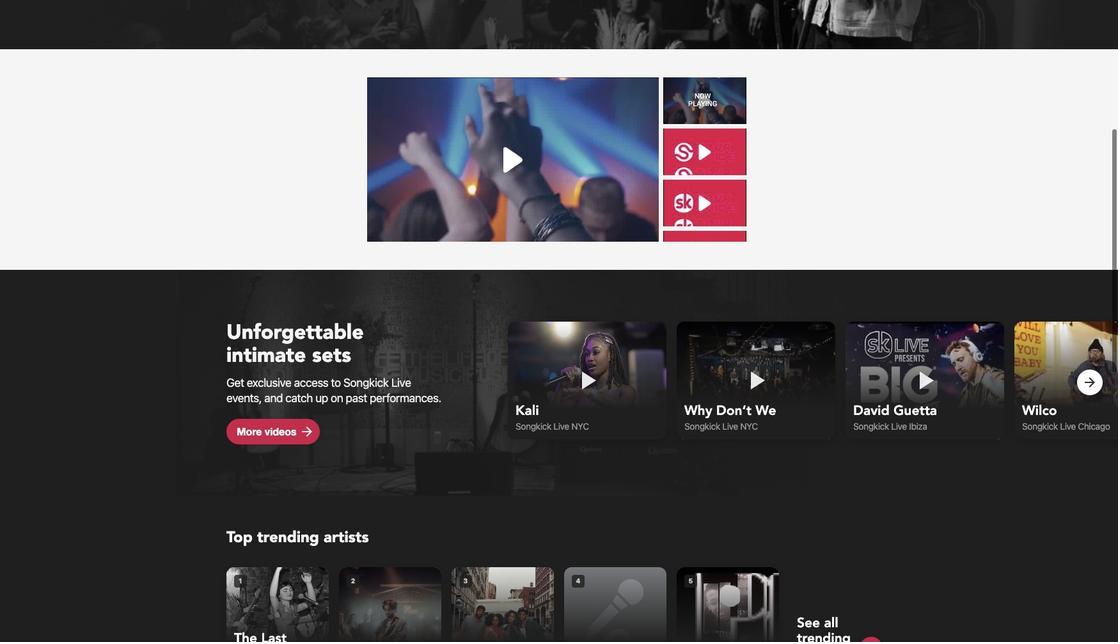 Task type: vqa. For each thing, say whether or not it's contained in the screenshot.
The "Kali Songkick Live Nyc"
yes



Task type: locate. For each thing, give the bounding box(es) containing it.
live inside kali songkick live nyc
[[554, 421, 570, 432]]

songkick down wilco
[[1023, 421, 1059, 432]]

songkick down why
[[685, 421, 721, 432]]

up
[[316, 392, 328, 405]]

nyc
[[572, 421, 589, 432], [741, 421, 758, 432]]

songkick
[[344, 376, 389, 390], [516, 421, 552, 432], [685, 421, 721, 432], [854, 421, 890, 432], [1023, 421, 1059, 432]]

1 nyc from the left
[[572, 421, 589, 432]]

exclusive
[[247, 376, 292, 390]]

4
[[576, 578, 581, 585]]

events,
[[227, 392, 262, 405]]

kali
[[516, 402, 539, 421]]

why don't we songkick live nyc
[[685, 402, 777, 432]]

access
[[294, 376, 329, 390]]

on
[[331, 392, 343, 405]]

0 horizontal spatial nyc
[[572, 421, 589, 432]]

unforgettable intimate sets get exclusive access to songkick live events, and catch up on past performances.
[[227, 319, 442, 405]]

david
[[854, 402, 890, 421]]

we
[[756, 402, 777, 421]]

nyc inside kali songkick live nyc
[[572, 421, 589, 432]]

4 link
[[565, 568, 667, 643]]

artists
[[324, 527, 369, 548]]

1 horizontal spatial nyc
[[741, 421, 758, 432]]

songkick up past
[[344, 376, 389, 390]]

songkick down david
[[854, 421, 890, 432]]

kali songkick live nyc
[[516, 402, 589, 432]]

2 nyc from the left
[[741, 421, 758, 432]]

don't
[[717, 402, 752, 421]]

get
[[227, 376, 244, 390]]

see all trendin link
[[798, 575, 885, 643]]

5
[[689, 578, 694, 585]]

see all trendin
[[798, 614, 851, 643]]

2
[[351, 578, 355, 585]]

3 link
[[452, 568, 554, 643]]

live inside david guetta songkick live ibiza
[[892, 421, 908, 432]]

see
[[798, 614, 821, 633]]

nyc inside why don't we songkick live nyc
[[741, 421, 758, 432]]

to
[[331, 376, 341, 390]]

live inside why don't we songkick live nyc
[[723, 421, 739, 432]]

guetta
[[894, 402, 938, 421]]

songkick down kali
[[516, 421, 552, 432]]

david guetta songkick live ibiza
[[854, 402, 938, 432]]

intimate
[[227, 342, 306, 370]]

live
[[392, 376, 411, 390], [554, 421, 570, 432], [723, 421, 739, 432], [892, 421, 908, 432], [1061, 421, 1077, 432]]



Task type: describe. For each thing, give the bounding box(es) containing it.
all
[[825, 614, 839, 633]]

top
[[227, 527, 253, 548]]

live inside wilco songkick live chicago
[[1061, 421, 1077, 432]]

1
[[239, 578, 242, 585]]

2 link
[[339, 568, 442, 643]]

unforgettable
[[227, 319, 364, 347]]

more
[[237, 426, 262, 438]]

trending
[[257, 527, 319, 548]]

more videos
[[237, 426, 297, 438]]

5 link
[[677, 568, 780, 643]]

wilco
[[1023, 402, 1058, 421]]

videos
[[265, 426, 297, 438]]

performances.
[[370, 392, 442, 405]]

songkick inside wilco songkick live chicago
[[1023, 421, 1059, 432]]

past
[[346, 392, 367, 405]]

live inside unforgettable intimate sets get exclusive access to songkick live events, and catch up on past performances.
[[392, 376, 411, 390]]

more videos link
[[227, 419, 320, 445]]

chicago
[[1079, 421, 1111, 432]]

wilco songkick live chicago
[[1023, 402, 1111, 432]]

why
[[685, 402, 713, 421]]

1 link
[[227, 568, 329, 643]]

3
[[464, 578, 468, 585]]

songkick inside kali songkick live nyc
[[516, 421, 552, 432]]

songkick inside unforgettable intimate sets get exclusive access to songkick live events, and catch up on past performances.
[[344, 376, 389, 390]]

songkick inside why don't we songkick live nyc
[[685, 421, 721, 432]]

songkick inside david guetta songkick live ibiza
[[854, 421, 890, 432]]

and
[[265, 392, 283, 405]]

sets
[[312, 342, 351, 370]]

ibiza
[[910, 421, 928, 432]]

catch
[[286, 392, 313, 405]]

top trending artists
[[227, 527, 369, 548]]



